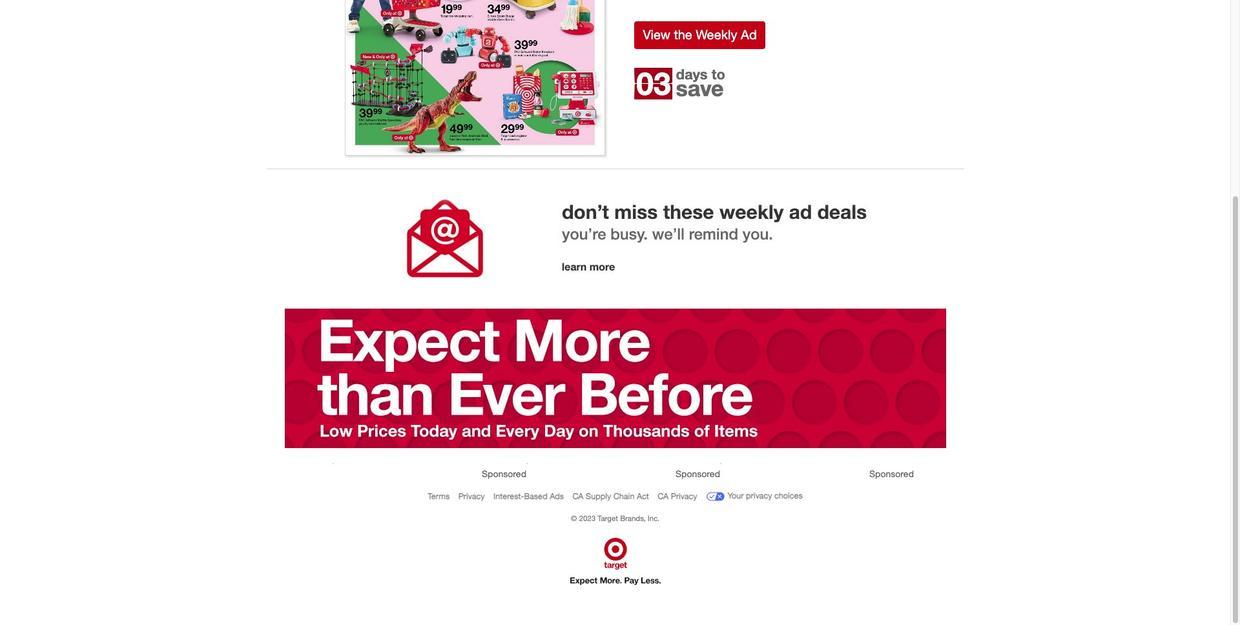 Task type: vqa. For each thing, say whether or not it's contained in the screenshot.
Weekly Ad Prices Valid Dec 17 - Dec 24
no



Task type: locate. For each thing, give the bounding box(es) containing it.
ca right act
[[658, 492, 669, 501]]

ca
[[573, 492, 584, 501], [658, 492, 669, 501]]

your
[[728, 492, 744, 501]]

privacy left "ccpa" image
[[671, 492, 698, 501]]

1 privacy from the left
[[459, 492, 485, 501]]

inc.
[[648, 514, 660, 523]]

ads
[[550, 492, 564, 501]]

interest-
[[494, 492, 524, 501]]

2 ca from the left
[[658, 492, 669, 501]]

brands,
[[621, 514, 646, 523]]

sponsored
[[482, 469, 527, 479], [676, 469, 721, 479], [870, 469, 914, 479]]

days
[[676, 65, 708, 83]]

privacy
[[459, 492, 485, 501], [671, 492, 698, 501]]

to
[[712, 65, 726, 83]]

ca for ca supply chain act
[[573, 492, 584, 501]]

1 horizontal spatial sponsored
[[676, 469, 721, 479]]

the
[[674, 27, 693, 43]]

ad
[[741, 27, 757, 43]]

2 horizontal spatial sponsored
[[870, 469, 914, 479]]

ca supply chain act
[[573, 492, 649, 501]]

privacy right terms
[[459, 492, 485, 501]]

1 horizontal spatial privacy
[[671, 492, 698, 501]]

0 horizontal spatial ca
[[573, 492, 584, 501]]

03
[[637, 65, 671, 102]]

view the weekly ad button
[[635, 21, 766, 49]]

target
[[598, 514, 618, 523]]

ccpa image
[[706, 488, 726, 507]]

0 horizontal spatial sponsored
[[482, 469, 527, 479]]

© 2023 target brands, inc.
[[571, 514, 660, 523]]

chain
[[614, 492, 635, 501]]

weekly
[[696, 27, 738, 43]]

0 horizontal spatial privacy
[[459, 492, 485, 501]]

1 horizontal spatial ca
[[658, 492, 669, 501]]

interest-based ads
[[494, 492, 564, 501]]

ca left supply
[[573, 492, 584, 501]]

03 days to
[[637, 65, 726, 102]]

1 ca from the left
[[573, 492, 584, 501]]



Task type: describe. For each thing, give the bounding box(es) containing it.
terms link
[[428, 492, 450, 501]]

supply
[[586, 492, 612, 501]]

your privacy choices
[[728, 492, 803, 501]]

save
[[676, 75, 724, 102]]

your privacy choices link
[[706, 488, 803, 507]]

choices
[[775, 492, 803, 501]]

ca supply chain act link
[[573, 492, 649, 501]]

terms
[[428, 492, 450, 501]]

©
[[571, 514, 577, 523]]

act
[[637, 492, 649, 501]]

privacy link
[[459, 492, 485, 501]]

2 privacy from the left
[[671, 492, 698, 501]]

2 sponsored from the left
[[676, 469, 721, 479]]

view
[[643, 27, 671, 43]]

interest-based ads link
[[494, 492, 564, 501]]

view the weekly ad
[[643, 27, 757, 43]]

ca privacy
[[658, 492, 698, 501]]

privacy
[[746, 492, 773, 501]]

ca for ca privacy
[[658, 492, 669, 501]]

view the weekly ad image
[[345, 0, 606, 156]]

expect more than ever before. low prices today and every day on thousands of items. image
[[285, 309, 946, 448]]

3 sponsored from the left
[[870, 469, 914, 479]]

don't miss these weekly ad deals. you're busy. we'll remind you. sign up now. image
[[279, 169, 952, 309]]

2023
[[579, 514, 596, 523]]

ca privacy link
[[658, 492, 698, 501]]

based
[[524, 492, 548, 501]]

1 sponsored from the left
[[482, 469, 527, 479]]



